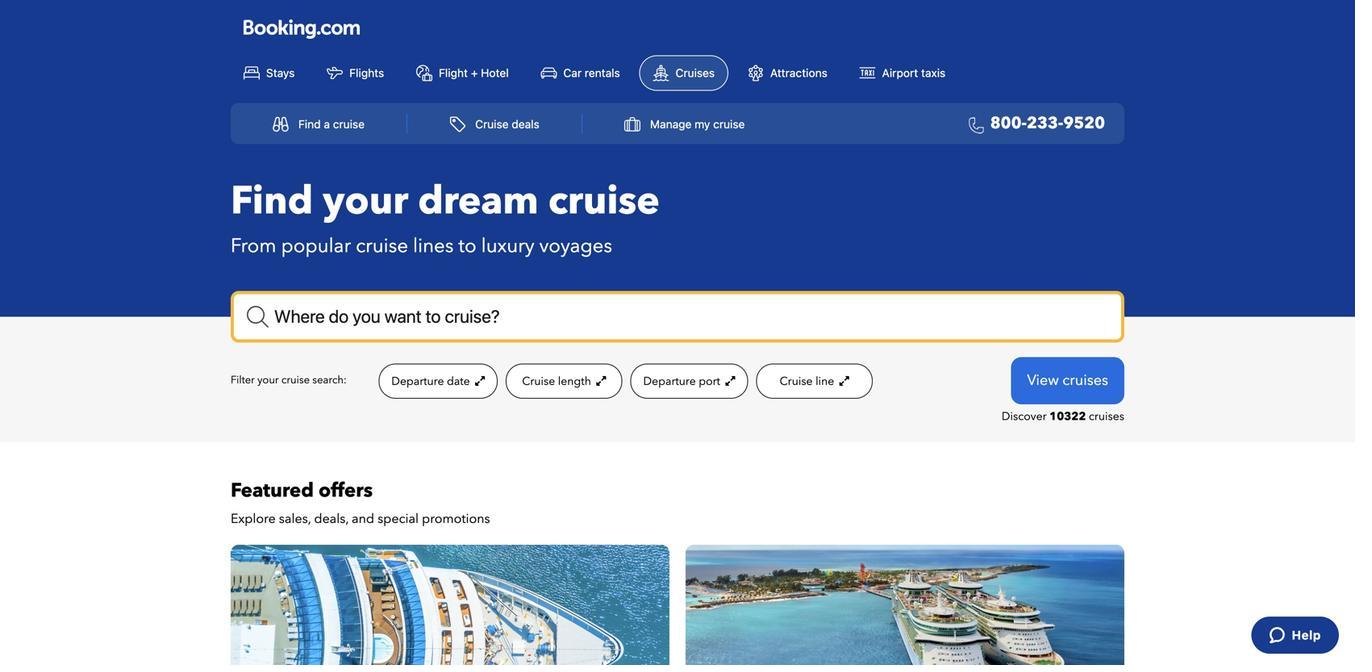 Task type: describe. For each thing, give the bounding box(es) containing it.
cruise deals
[[476, 117, 540, 131]]

airport taxis link
[[847, 56, 959, 90]]

cruise up voyages
[[549, 175, 660, 228]]

sales,
[[279, 510, 311, 528]]

cruise for cruise length
[[522, 374, 555, 389]]

cruises link
[[640, 55, 729, 91]]

luxury
[[482, 233, 535, 259]]

to
[[459, 233, 477, 259]]

1 vertical spatial cruises
[[1089, 409, 1125, 424]]

departure port
[[644, 374, 724, 389]]

departure date
[[392, 374, 473, 389]]

attractions
[[771, 66, 828, 80]]

discover
[[1002, 409, 1047, 424]]

expand image for departure date
[[473, 375, 485, 387]]

my
[[695, 117, 711, 131]]

length
[[558, 374, 591, 389]]

popular
[[281, 233, 351, 259]]

a
[[324, 117, 330, 131]]

filter your cruise search:
[[231, 373, 347, 387]]

car rentals link
[[528, 56, 633, 90]]

flight + hotel
[[439, 66, 509, 80]]

your for filter
[[258, 373, 279, 387]]

flights link
[[314, 56, 397, 90]]

departure date button
[[379, 364, 498, 399]]

explore
[[231, 510, 276, 528]]

expand image for cruise line
[[838, 375, 850, 387]]

manage my cruise button
[[607, 108, 763, 140]]

lines
[[413, 233, 454, 259]]

expand image for departure port
[[724, 375, 736, 387]]

cheap cruises image
[[686, 545, 1125, 665]]

cruises
[[676, 66, 715, 80]]

manage my cruise
[[650, 117, 745, 131]]

departure port button
[[631, 364, 749, 399]]

date
[[447, 374, 470, 389]]

flight + hotel link
[[404, 56, 522, 90]]

promotions
[[422, 510, 490, 528]]

expand image for cruise length
[[594, 375, 606, 387]]

rentals
[[585, 66, 620, 80]]

cruise length button
[[506, 364, 623, 399]]

line
[[816, 374, 835, 389]]

car rentals
[[564, 66, 620, 80]]

voyages
[[540, 233, 613, 259]]

flights
[[350, 66, 384, 80]]

car
[[564, 66, 582, 80]]

view cruises
[[1028, 371, 1109, 390]]

flight
[[439, 66, 468, 80]]

find a cruise link
[[255, 108, 382, 140]]

cruise for cruise line
[[780, 374, 813, 389]]

discover 10322 cruises
[[1002, 409, 1125, 424]]

find a cruise
[[299, 117, 365, 131]]

0 vertical spatial cruises
[[1063, 371, 1109, 390]]



Task type: locate. For each thing, give the bounding box(es) containing it.
cruise left line
[[780, 374, 813, 389]]

booking.com home image
[[244, 19, 360, 40]]

cruises
[[1063, 371, 1109, 390], [1089, 409, 1125, 424]]

your for find
[[323, 175, 409, 228]]

offers
[[319, 477, 373, 504]]

featured offers explore sales, deals, and special promotions
[[231, 477, 490, 528]]

filter
[[231, 373, 255, 387]]

800-233-9520
[[991, 112, 1106, 134]]

cruise inside cruise deals "link"
[[476, 117, 509, 131]]

1 expand image from the left
[[473, 375, 485, 387]]

0 vertical spatial your
[[323, 175, 409, 228]]

cruises right 10322
[[1089, 409, 1125, 424]]

9520
[[1064, 112, 1106, 134]]

stays
[[266, 66, 295, 80]]

cruise left deals
[[476, 117, 509, 131]]

10322
[[1050, 409, 1087, 424]]

4 expand image from the left
[[838, 375, 850, 387]]

find inside find your dream cruise from popular cruise lines to luxury voyages
[[231, 175, 313, 228]]

expand image inside cruise line button
[[838, 375, 850, 387]]

special
[[378, 510, 419, 528]]

expand image right length
[[594, 375, 606, 387]]

travel menu navigation
[[231, 103, 1125, 144]]

cruise for manage my cruise
[[714, 117, 745, 131]]

cruise line
[[780, 374, 838, 389]]

expand image inside departure date button
[[473, 375, 485, 387]]

attractions link
[[735, 56, 841, 90]]

deals,
[[314, 510, 349, 528]]

1 horizontal spatial your
[[323, 175, 409, 228]]

your
[[323, 175, 409, 228], [258, 373, 279, 387]]

dream
[[418, 175, 539, 228]]

0 vertical spatial find
[[299, 117, 321, 131]]

1 vertical spatial your
[[258, 373, 279, 387]]

your inside find your dream cruise from popular cruise lines to luxury voyages
[[323, 175, 409, 228]]

stays link
[[231, 56, 308, 90]]

cruise for find a cruise
[[333, 117, 365, 131]]

cruise for cruise deals
[[476, 117, 509, 131]]

expand image right port at the right of page
[[724, 375, 736, 387]]

Where do you want to cruise? text field
[[231, 291, 1125, 343]]

expand image right line
[[838, 375, 850, 387]]

view
[[1028, 371, 1060, 390]]

departure for departure date
[[392, 374, 444, 389]]

cruise right the 'my'
[[714, 117, 745, 131]]

cruise left search:
[[282, 373, 310, 387]]

cruise length
[[522, 374, 594, 389]]

0 horizontal spatial your
[[258, 373, 279, 387]]

view cruises link
[[1012, 357, 1125, 404]]

and
[[352, 510, 375, 528]]

2 horizontal spatial cruise
[[780, 374, 813, 389]]

1 departure from the left
[[392, 374, 444, 389]]

manage
[[650, 117, 692, 131]]

airport
[[883, 66, 919, 80]]

find inside 'travel menu' navigation
[[299, 117, 321, 131]]

1 horizontal spatial cruise
[[522, 374, 555, 389]]

find for your
[[231, 175, 313, 228]]

port
[[699, 374, 721, 389]]

expand image right "date"
[[473, 375, 485, 387]]

1 horizontal spatial departure
[[644, 374, 696, 389]]

2 expand image from the left
[[594, 375, 606, 387]]

1 vertical spatial find
[[231, 175, 313, 228]]

cruise inside cruise line button
[[780, 374, 813, 389]]

2 departure from the left
[[644, 374, 696, 389]]

800-
[[991, 112, 1027, 134]]

cruises up 10322
[[1063, 371, 1109, 390]]

your up popular
[[323, 175, 409, 228]]

cruise left length
[[522, 374, 555, 389]]

cruise inside dropdown button
[[714, 117, 745, 131]]

deals
[[512, 117, 540, 131]]

find
[[299, 117, 321, 131], [231, 175, 313, 228]]

cruise left lines
[[356, 233, 408, 259]]

expand image inside departure port button
[[724, 375, 736, 387]]

+
[[471, 66, 478, 80]]

from
[[231, 233, 276, 259]]

find up the from
[[231, 175, 313, 228]]

cruise for filter your cruise search:
[[282, 373, 310, 387]]

0 horizontal spatial departure
[[392, 374, 444, 389]]

cruise line button
[[757, 364, 873, 399]]

taxis
[[922, 66, 946, 80]]

search:
[[313, 373, 347, 387]]

expand image
[[473, 375, 485, 387], [594, 375, 606, 387], [724, 375, 736, 387], [838, 375, 850, 387]]

your right filter
[[258, 373, 279, 387]]

hotel
[[481, 66, 509, 80]]

cruise
[[333, 117, 365, 131], [714, 117, 745, 131], [549, 175, 660, 228], [356, 233, 408, 259], [282, 373, 310, 387]]

find your dream cruise from popular cruise lines to luxury voyages
[[231, 175, 660, 259]]

None field
[[231, 291, 1125, 343]]

cruise inside cruise length button
[[522, 374, 555, 389]]

800-233-9520 link
[[963, 112, 1106, 136]]

3 expand image from the left
[[724, 375, 736, 387]]

233-
[[1027, 112, 1064, 134]]

expand image inside cruise length button
[[594, 375, 606, 387]]

airport taxis
[[883, 66, 946, 80]]

departure
[[392, 374, 444, 389], [644, 374, 696, 389]]

0 horizontal spatial cruise
[[476, 117, 509, 131]]

cruise right 'a' on the left of the page
[[333, 117, 365, 131]]

cruise
[[476, 117, 509, 131], [522, 374, 555, 389], [780, 374, 813, 389]]

departure for departure port
[[644, 374, 696, 389]]

cruise deals link
[[432, 108, 557, 140]]

cruise sale image
[[231, 545, 670, 665]]

find for a
[[299, 117, 321, 131]]

departure left port at the right of page
[[644, 374, 696, 389]]

find left 'a' on the left of the page
[[299, 117, 321, 131]]

featured
[[231, 477, 314, 504]]

departure left "date"
[[392, 374, 444, 389]]



Task type: vqa. For each thing, say whether or not it's contained in the screenshot.
Cruise to the middle
yes



